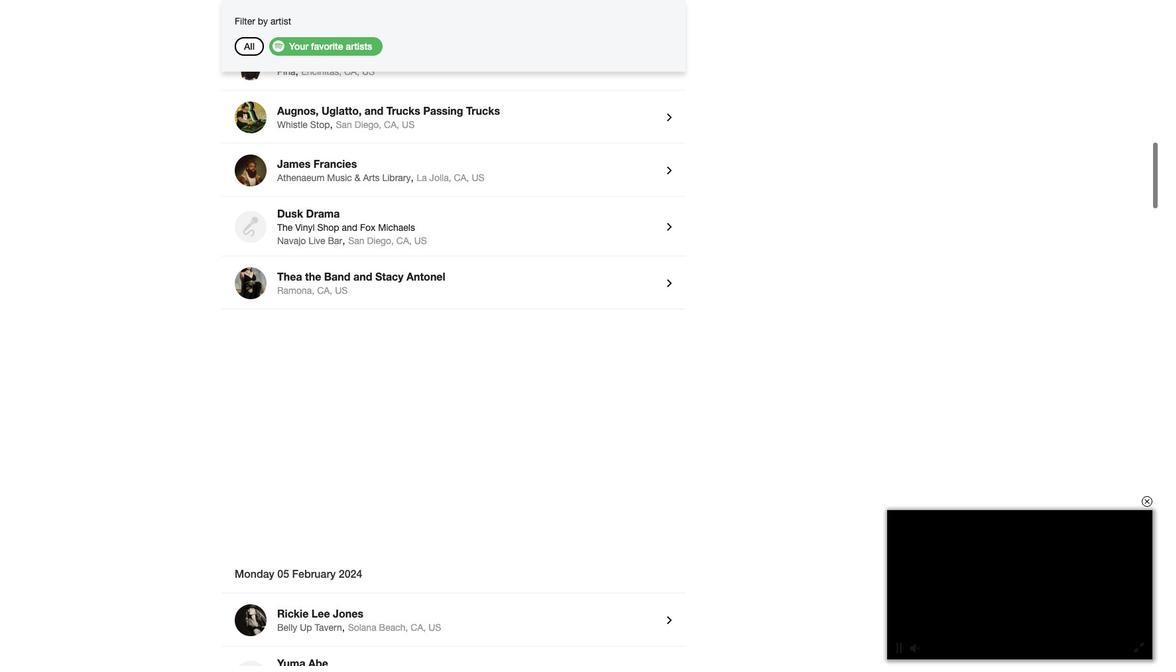 Task type: locate. For each thing, give the bounding box(es) containing it.
us
[[362, 66, 375, 77], [402, 119, 415, 130], [472, 173, 485, 183], [415, 236, 427, 246], [335, 285, 348, 296], [429, 622, 442, 633]]

2 belly from the top
[[277, 622, 297, 633]]

ca, down james francies link
[[454, 173, 469, 183]]

jones
[[333, 607, 364, 620]]

rickie lee jones belly up tavern , solana beach, ca, us
[[277, 607, 442, 633]]

trucks
[[387, 104, 421, 117], [467, 104, 500, 117]]

and left 'fox'
[[342, 222, 358, 233]]

artists
[[346, 40, 373, 52]]

diego,
[[355, 119, 382, 130], [367, 236, 394, 246]]

all link
[[244, 40, 255, 52]]

1 vertical spatial up
[[300, 622, 312, 633]]

us inside the james francies athenaeum music & arts library , la jolla, ca, us
[[472, 173, 485, 183]]

and
[[365, 104, 384, 117], [342, 222, 358, 233], [354, 270, 373, 283]]

augnos,
[[277, 104, 319, 117]]

filter by artist
[[235, 16, 291, 27]]

us up the james francies athenaeum music & arts library , la jolla, ca, us in the top of the page
[[402, 119, 415, 130]]

0 vertical spatial diego,
[[355, 119, 382, 130]]

ca, up the james francies athenaeum music & arts library , la jolla, ca, us in the top of the page
[[384, 119, 400, 130]]

2 up from the top
[[300, 622, 312, 633]]

, right the live
[[343, 234, 346, 246]]

thea the band and stacy antonel ramona, ca, us
[[277, 270, 446, 296]]

ca, down the
[[317, 285, 333, 296]]

la
[[417, 173, 427, 183]]

artist
[[271, 16, 291, 27]]

2 tavern from the top
[[315, 622, 342, 633]]

0 vertical spatial up
[[300, 13, 312, 24]]

ca, down michaels
[[397, 236, 412, 246]]

trucks left 'passing'
[[387, 104, 421, 117]]

1 vertical spatial tavern
[[315, 622, 342, 633]]

patrick warburton live image
[[235, 0, 267, 27]]

1 vertical spatial and
[[342, 222, 358, 233]]

james francies athenaeum music & arts library , la jolla, ca, us
[[277, 157, 485, 183]]

antonel
[[407, 270, 446, 283]]

, inside dusk drama the vinyl shop and fox michaels navajo live bar , san diego, ca, us
[[343, 234, 346, 246]]

us down "rickie lee jones" link
[[429, 622, 442, 633]]

san inside dusk drama the vinyl shop and fox michaels navajo live bar , san diego, ca, us
[[348, 236, 365, 246]]

0 vertical spatial san
[[336, 119, 352, 130]]

us down band in the left of the page
[[335, 285, 348, 296]]

us down james francies link
[[472, 173, 485, 183]]

ca, inside "augnos, uglatto, and trucks passing trucks whistle stop , san diego, ca, us"
[[384, 119, 400, 130]]

bar
[[328, 236, 343, 246]]

and inside thea the band and stacy antonel ramona, ca, us
[[354, 270, 373, 283]]

0 horizontal spatial trucks
[[387, 104, 421, 117]]

tavern up favorite
[[315, 13, 342, 24]]

monday
[[235, 567, 275, 580]]

favorite
[[311, 40, 343, 52]]

belly up tavern link up your
[[277, 13, 342, 24]]

, left the la
[[411, 171, 414, 183]]

monday 05 february 2024
[[235, 567, 363, 580]]

0 vertical spatial belly
[[277, 13, 297, 24]]

tavern
[[315, 13, 342, 24], [315, 622, 342, 633]]

navajo live bar link
[[277, 236, 343, 246]]

tavern down lee
[[315, 622, 342, 633]]

trey hill piña , encinitas, ca, us
[[277, 51, 375, 77]]

dusk drama live image
[[235, 211, 267, 243]]

, down jones
[[342, 621, 345, 633]]

uglatto,
[[322, 104, 362, 117]]

0 vertical spatial tavern
[[315, 13, 342, 24]]

and right uglatto,
[[365, 104, 384, 117]]

1 vertical spatial belly
[[277, 622, 297, 633]]

, inside trey hill piña , encinitas, ca, us
[[296, 65, 299, 77]]

james
[[277, 157, 311, 170]]

piña
[[277, 66, 296, 77]]

arts
[[363, 173, 380, 183]]

, inside rickie lee jones belly up tavern , solana beach, ca, us
[[342, 621, 345, 633]]

us inside dusk drama the vinyl shop and fox michaels navajo live bar , san diego, ca, us
[[415, 236, 427, 246]]

belly right by
[[277, 13, 297, 24]]

beach,
[[379, 622, 408, 633]]

library
[[383, 173, 411, 183]]

trey hill live image
[[235, 48, 267, 80]]

ca, down "artists"
[[344, 66, 360, 77]]

,
[[296, 65, 299, 77], [330, 118, 333, 130], [411, 171, 414, 183], [343, 234, 346, 246], [342, 621, 345, 633]]

us inside trey hill piña , encinitas, ca, us
[[362, 66, 375, 77]]

up down rickie
[[300, 622, 312, 633]]

all
[[244, 40, 255, 52]]

up inside rickie lee jones belly up tavern , solana beach, ca, us
[[300, 622, 312, 633]]

up right artist
[[300, 13, 312, 24]]

trey
[[277, 51, 298, 64]]

us inside "augnos, uglatto, and trucks passing trucks whistle stop , san diego, ca, us"
[[402, 119, 415, 130]]

2 belly up tavern link from the top
[[277, 622, 342, 633]]

thea
[[277, 270, 302, 283]]

music
[[327, 173, 352, 183]]

belly up tavern
[[277, 13, 342, 24]]

0 vertical spatial belly up tavern link
[[277, 13, 342, 24]]

up
[[300, 13, 312, 24], [300, 622, 312, 633]]

ca,
[[344, 66, 360, 77], [384, 119, 400, 130], [454, 173, 469, 183], [397, 236, 412, 246], [317, 285, 333, 296], [411, 622, 426, 633]]

athenaeum music & arts library link
[[277, 173, 411, 183]]

1 horizontal spatial trucks
[[467, 104, 500, 117]]

piña link
[[277, 66, 296, 77]]

jolla,
[[430, 173, 452, 183]]

, down uglatto,
[[330, 118, 333, 130]]

2024
[[339, 567, 363, 580]]

belly inside rickie lee jones belly up tavern , solana beach, ca, us
[[277, 622, 297, 633]]

diego, down uglatto,
[[355, 119, 382, 130]]

, inside "augnos, uglatto, and trucks passing trucks whistle stop , san diego, ca, us"
[[330, 118, 333, 130]]

by
[[258, 16, 268, 27]]

, down trey
[[296, 65, 299, 77]]

diego, down 'fox'
[[367, 236, 394, 246]]

and right band in the left of the page
[[354, 270, 373, 283]]

belly
[[277, 13, 297, 24], [277, 622, 297, 633]]

february
[[292, 567, 336, 580]]

trucks right 'passing'
[[467, 104, 500, 117]]

belly down rickie
[[277, 622, 297, 633]]

us down "artists"
[[362, 66, 375, 77]]

05
[[278, 567, 289, 580]]

belly up tavern link
[[277, 13, 342, 24], [277, 622, 342, 633]]

1 trucks from the left
[[387, 104, 421, 117]]

2 vertical spatial and
[[354, 270, 373, 283]]

diego, inside "augnos, uglatto, and trucks passing trucks whistle stop , san diego, ca, us"
[[355, 119, 382, 130]]

belly up tavern link down lee
[[277, 622, 342, 633]]

whistle
[[277, 119, 308, 130]]

1 vertical spatial belly up tavern link
[[277, 622, 342, 633]]

shop
[[317, 222, 339, 233]]

san inside "augnos, uglatto, and trucks passing trucks whistle stop , san diego, ca, us"
[[336, 119, 352, 130]]

rickie
[[277, 607, 309, 620]]

us down michaels
[[415, 236, 427, 246]]

0 vertical spatial and
[[365, 104, 384, 117]]

augnos live image
[[235, 102, 267, 133]]

ca, right beach,
[[411, 622, 426, 633]]

san
[[336, 119, 352, 130], [348, 236, 365, 246]]

san down uglatto,
[[336, 119, 352, 130]]

1 vertical spatial diego,
[[367, 236, 394, 246]]

trey hill link
[[277, 51, 657, 66]]

1 vertical spatial san
[[348, 236, 365, 246]]

san down 'fox'
[[348, 236, 365, 246]]

the
[[305, 270, 321, 283]]

james francies link
[[277, 157, 657, 172]]



Task type: vqa. For each thing, say whether or not it's contained in the screenshot.
ca, within Augnos, Uglatto, and Trucks Passing Trucks Whistle Stop , San Diego, CA, US
yes



Task type: describe. For each thing, give the bounding box(es) containing it.
solana
[[348, 622, 377, 633]]

passing
[[423, 104, 464, 117]]

thea the band and stacy antonel link
[[277, 270, 657, 285]]

ca, inside dusk drama the vinyl shop and fox michaels navajo live bar , san diego, ca, us
[[397, 236, 412, 246]]

lee
[[312, 607, 330, 620]]

your
[[289, 40, 309, 52]]

ca, inside rickie lee jones belly up tavern , solana beach, ca, us
[[411, 622, 426, 633]]

thea the band live image
[[235, 267, 267, 299]]

rickie lee jones link
[[277, 607, 657, 622]]

whistle stop link
[[277, 119, 330, 130]]

diego, inside dusk drama the vinyl shop and fox michaels navajo live bar , san diego, ca, us
[[367, 236, 394, 246]]

&
[[355, 173, 361, 183]]

1 belly from the top
[[277, 13, 297, 24]]

ramona,
[[277, 285, 315, 296]]

augnos, uglatto, and trucks passing trucks link
[[277, 104, 657, 119]]

james francies live image
[[235, 155, 267, 186]]

rickie lee jones live image
[[235, 605, 267, 636]]

dusk drama the vinyl shop and fox michaels navajo live bar , san diego, ca, us
[[277, 207, 427, 246]]

fox
[[360, 222, 376, 233]]

vinyl
[[295, 222, 315, 233]]

us inside thea the band and stacy antonel ramona, ca, us
[[335, 285, 348, 296]]

dusk
[[277, 207, 303, 220]]

stop
[[310, 119, 330, 130]]

tavern inside rickie lee jones belly up tavern , solana beach, ca, us
[[315, 622, 342, 633]]

ca, inside thea the band and stacy antonel ramona, ca, us
[[317, 285, 333, 296]]

ca, inside trey hill piña , encinitas, ca, us
[[344, 66, 360, 77]]

encinitas,
[[302, 66, 342, 77]]

1 tavern from the top
[[315, 13, 342, 24]]

2 trucks from the left
[[467, 104, 500, 117]]

and inside "augnos, uglatto, and trucks passing trucks whistle stop , san diego, ca, us"
[[365, 104, 384, 117]]

your favorite artists
[[289, 40, 373, 52]]

the
[[277, 222, 293, 233]]

, inside the james francies athenaeum music & arts library , la jolla, ca, us
[[411, 171, 414, 183]]

live
[[309, 236, 326, 246]]

stacy
[[375, 270, 404, 283]]

1 up from the top
[[300, 13, 312, 24]]

athenaeum
[[277, 173, 325, 183]]

1 belly up tavern link from the top
[[277, 13, 342, 24]]

francies
[[314, 157, 357, 170]]

michaels
[[378, 222, 415, 233]]

filter
[[235, 16, 255, 27]]

band
[[324, 270, 351, 283]]

us inside rickie lee jones belly up tavern , solana beach, ca, us
[[429, 622, 442, 633]]

and inside dusk drama the vinyl shop and fox michaels navajo live bar , san diego, ca, us
[[342, 222, 358, 233]]

navajo
[[277, 236, 306, 246]]

ca, inside the james francies athenaeum music & arts library , la jolla, ca, us
[[454, 173, 469, 183]]

your favorite artists button
[[269, 37, 383, 56]]

hill
[[301, 51, 317, 64]]

augnos, uglatto, and trucks passing trucks whistle stop , san diego, ca, us
[[277, 104, 500, 130]]

drama
[[306, 207, 340, 220]]



